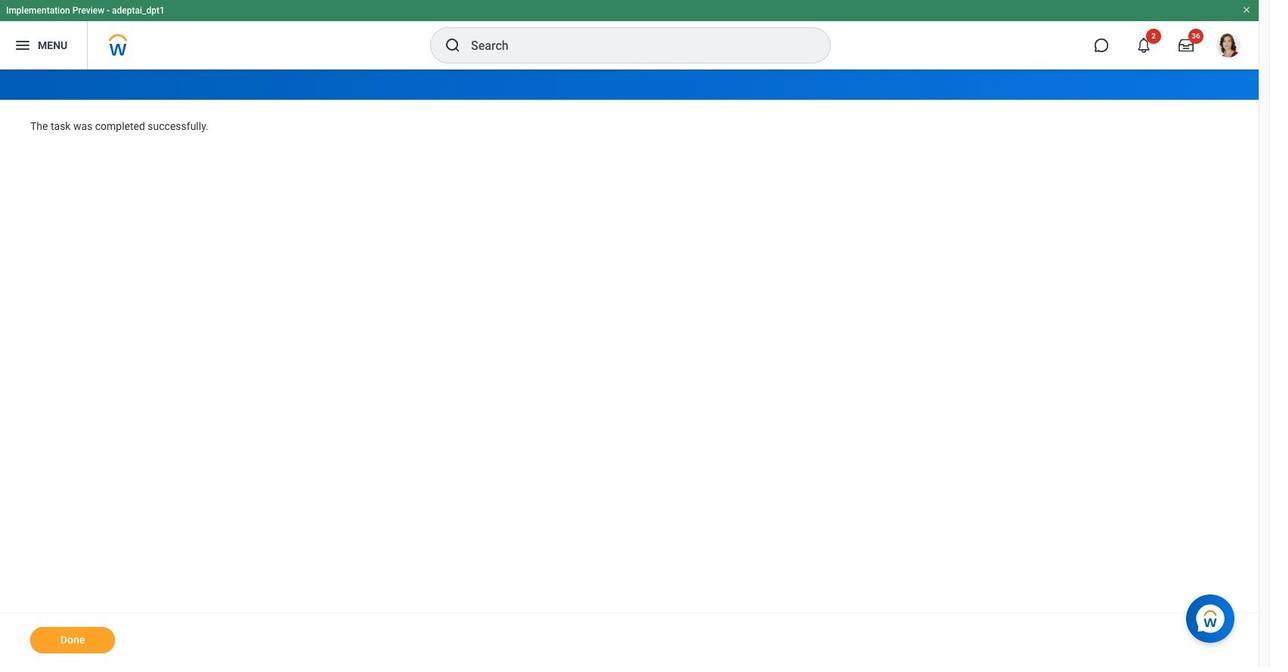 Task type: locate. For each thing, give the bounding box(es) containing it.
search image
[[444, 36, 462, 54]]

inbox large image
[[1179, 38, 1194, 53]]

main content
[[0, 70, 1259, 668]]

profile logan mcneil image
[[1217, 33, 1241, 61]]

notifications large image
[[1137, 38, 1152, 53]]

Search Workday  search field
[[471, 29, 799, 62]]

close environment banner image
[[1242, 5, 1251, 14]]

banner
[[0, 0, 1259, 70]]



Task type: describe. For each thing, give the bounding box(es) containing it.
justify image
[[14, 36, 32, 54]]



Task type: vqa. For each thing, say whether or not it's contained in the screenshot.
Email Logan Mcneil element
no



